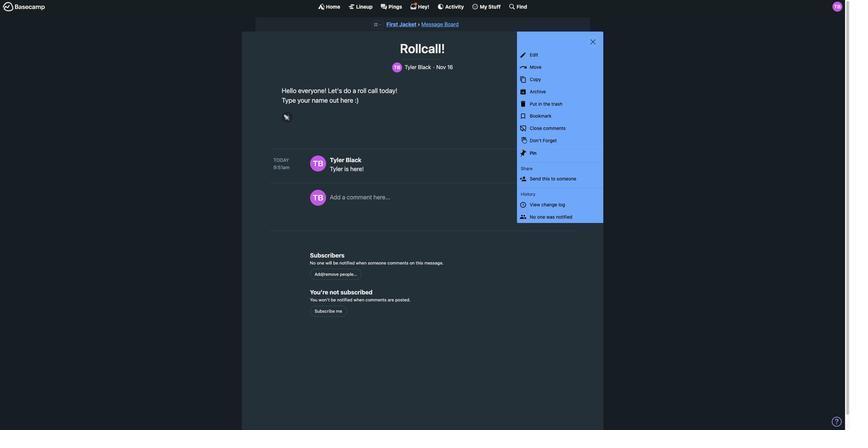 Task type: locate. For each thing, give the bounding box(es) containing it.
1 vertical spatial someone
[[368, 260, 387, 265]]

a right add
[[342, 194, 346, 201]]

when up people…
[[356, 260, 367, 265]]

0 horizontal spatial comments
[[366, 297, 387, 302]]

no left the will at the left of page
[[310, 260, 316, 265]]

your
[[298, 96, 310, 104]]

subscribe me button
[[310, 306, 347, 317]]

1 horizontal spatial one
[[538, 214, 546, 220]]

›
[[418, 21, 420, 27]]

when inside subscribers no one will be notified when someone comments on this message.
[[356, 260, 367, 265]]

first
[[387, 21, 398, 27]]

1 horizontal spatial comments
[[388, 260, 409, 265]]

1 vertical spatial when
[[354, 297, 365, 302]]

1 vertical spatial a
[[342, 194, 346, 201]]

1 horizontal spatial tyler black image
[[833, 2, 843, 12]]

1 vertical spatial no
[[310, 260, 316, 265]]

put in the trash
[[530, 101, 563, 107]]

0 vertical spatial when
[[356, 260, 367, 265]]

2 horizontal spatial comments
[[544, 125, 566, 131]]

change
[[542, 202, 558, 207]]

1 horizontal spatial tyler black
[[405, 64, 431, 70]]

0 vertical spatial tyler black image
[[393, 62, 402, 72]]

comments inside you're not subscribed you won't be notified when comments are posted.
[[366, 297, 387, 302]]

0 vertical spatial black
[[418, 64, 431, 70]]

0 vertical spatial someone
[[557, 176, 577, 182]]

this left to
[[543, 176, 550, 182]]

comments left are
[[366, 297, 387, 302]]

tyler down rollcall!
[[405, 64, 417, 70]]

this right "on"
[[416, 260, 424, 265]]

lineup link
[[349, 3, 373, 10]]

add
[[330, 194, 341, 201]]

today link
[[274, 157, 304, 164]]

in
[[539, 101, 543, 107]]

hey!
[[418, 3, 430, 9]]

a right do
[[353, 87, 356, 94]]

0 vertical spatial be
[[334, 260, 339, 265]]

be right the will at the left of page
[[334, 260, 339, 265]]

16
[[448, 64, 453, 70]]

notified up me
[[337, 297, 353, 302]]

a inside hello everyone! let's do a roll call today! type your name out here :)
[[353, 87, 356, 94]]

share send this to someone
[[521, 166, 577, 182]]

people…
[[340, 271, 357, 277]]

black
[[418, 64, 431, 70], [346, 157, 362, 164]]

1 vertical spatial black
[[346, 157, 362, 164]]

was
[[547, 214, 555, 220]]

comments inside subscribers no one will be notified when someone comments on this message.
[[388, 260, 409, 265]]

nov 16 element
[[437, 64, 453, 70]]

hello
[[282, 87, 297, 94]]

notified up people…
[[340, 260, 355, 265]]

a
[[353, 87, 356, 94], [342, 194, 346, 201]]

comments inside close comments link
[[544, 125, 566, 131]]

tyler black image
[[393, 62, 402, 72], [310, 190, 326, 206]]

roll
[[358, 87, 367, 94]]

nov 16
[[437, 64, 453, 70]]

log
[[559, 202, 566, 207]]

0 horizontal spatial a
[[342, 194, 346, 201]]

this
[[543, 176, 550, 182], [416, 260, 424, 265]]

notified inside subscribers no one will be notified when someone comments on this message.
[[340, 260, 355, 265]]

2 vertical spatial tyler
[[330, 166, 343, 173]]

tyler up tyler is here!
[[330, 157, 345, 164]]

tyler black up is
[[330, 157, 362, 164]]

edit
[[530, 52, 539, 58]]

someone inside subscribers no one will be notified when someone comments on this message.
[[368, 260, 387, 265]]

don't
[[530, 138, 542, 143]]

0 vertical spatial this
[[543, 176, 550, 182]]

tyler black image
[[833, 2, 843, 12], [310, 156, 326, 172]]

this inside subscribers no one will be notified when someone comments on this message.
[[416, 260, 424, 265]]

0 horizontal spatial one
[[317, 260, 325, 265]]

subscribers no one will be notified when someone comments on this message.
[[310, 252, 444, 265]]

tyler black image inside main element
[[833, 2, 843, 12]]

1 vertical spatial tyler black
[[330, 157, 362, 164]]

› message board
[[418, 21, 459, 27]]

find
[[517, 3, 528, 9]]

0 horizontal spatial tyler black image
[[310, 156, 326, 172]]

0 horizontal spatial someone
[[368, 260, 387, 265]]

0 vertical spatial tyler black
[[405, 64, 431, 70]]

1 vertical spatial notified
[[340, 260, 355, 265]]

one
[[538, 214, 546, 220], [317, 260, 325, 265]]

today element
[[274, 157, 289, 164]]

add/remove
[[315, 271, 339, 277]]

copy
[[530, 76, 542, 82]]

1 horizontal spatial a
[[353, 87, 356, 94]]

1 horizontal spatial tyler black image
[[393, 62, 402, 72]]

comment
[[347, 194, 372, 201]]

be down not
[[331, 297, 336, 302]]

no down view
[[530, 214, 536, 220]]

trash
[[552, 101, 563, 107]]

1 horizontal spatial black
[[418, 64, 431, 70]]

view change log
[[530, 202, 566, 207]]

someone
[[557, 176, 577, 182], [368, 260, 387, 265]]

0 vertical spatial comments
[[544, 125, 566, 131]]

tyler black image up today! on the left of page
[[393, 62, 402, 72]]

notified inside you're not subscribed you won't be notified when comments are posted.
[[337, 297, 353, 302]]

black left nov
[[418, 64, 431, 70]]

notified down log
[[557, 214, 573, 220]]

black up here!
[[346, 157, 362, 164]]

send this to someone link
[[517, 173, 604, 185]]

subscribe me
[[315, 308, 343, 314]]

when down subscribed
[[354, 297, 365, 302]]

will
[[326, 260, 332, 265]]

0 vertical spatial a
[[353, 87, 356, 94]]

don't forget link
[[517, 135, 604, 147]]

1 horizontal spatial this
[[543, 176, 550, 182]]

1 horizontal spatial no
[[530, 214, 536, 220]]

subscribe
[[315, 308, 335, 314]]

1 vertical spatial this
[[416, 260, 424, 265]]

1 vertical spatial comments
[[388, 260, 409, 265]]

comments
[[544, 125, 566, 131], [388, 260, 409, 265], [366, 297, 387, 302]]

add/remove people… link
[[310, 269, 362, 280]]

1 horizontal spatial someone
[[557, 176, 577, 182]]

0 horizontal spatial no
[[310, 260, 316, 265]]

:)
[[355, 96, 359, 104]]

0 vertical spatial notified
[[557, 214, 573, 220]]

1 vertical spatial one
[[317, 260, 325, 265]]

1 vertical spatial tyler black image
[[310, 190, 326, 206]]

this inside share send this to someone
[[543, 176, 550, 182]]

1 vertical spatial be
[[331, 297, 336, 302]]

2 vertical spatial notified
[[337, 297, 353, 302]]

pings
[[389, 3, 402, 9]]

close
[[530, 125, 542, 131]]

be
[[334, 260, 339, 265], [331, 297, 336, 302]]

message.
[[425, 260, 444, 265]]

0 horizontal spatial this
[[416, 260, 424, 265]]

the
[[544, 101, 551, 107]]

pin button
[[517, 147, 604, 159]]

posted.
[[396, 297, 411, 302]]

you
[[310, 297, 318, 302]]

subscribers
[[310, 252, 345, 259]]

0 vertical spatial tyler black image
[[833, 2, 843, 12]]

2 vertical spatial comments
[[366, 297, 387, 302]]

tyler black image left add
[[310, 190, 326, 206]]

be inside you're not subscribed you won't be notified when comments are posted.
[[331, 297, 336, 302]]

0 vertical spatial no
[[530, 214, 536, 220]]

one left the will at the left of page
[[317, 260, 325, 265]]

comments for you're
[[366, 297, 387, 302]]

nov
[[437, 64, 446, 70]]

tyler black down rollcall!
[[405, 64, 431, 70]]

you're not subscribed you won't be notified when comments are posted.
[[310, 289, 411, 302]]

1 vertical spatial tyler black image
[[310, 156, 326, 172]]

comments left "on"
[[388, 260, 409, 265]]

tyler
[[405, 64, 417, 70], [330, 157, 345, 164], [330, 166, 343, 173]]

edit link
[[517, 49, 604, 61]]

move link
[[517, 61, 604, 73]]

one left was
[[538, 214, 546, 220]]

comments up forget on the right of the page
[[544, 125, 566, 131]]

hello everyone! let's do a roll call today! type your name out here :)
[[282, 87, 398, 104]]

tyler left is
[[330, 166, 343, 173]]



Task type: vqa. For each thing, say whether or not it's contained in the screenshot.
My
yes



Task type: describe. For each thing, give the bounding box(es) containing it.
to
[[552, 176, 556, 182]]

let's
[[328, 87, 342, 94]]

send
[[530, 176, 541, 182]]

archive
[[530, 89, 546, 94]]

not
[[330, 289, 339, 296]]

here!
[[351, 166, 364, 173]]

add a comment here…
[[330, 194, 390, 201]]

don't forget
[[530, 138, 557, 143]]

put in the trash link
[[517, 98, 604, 110]]

bookmark link
[[517, 110, 604, 122]]

name
[[312, 96, 328, 104]]

add/remove people…
[[315, 271, 357, 277]]

9:51am element
[[274, 164, 290, 170]]

first jacket
[[387, 21, 417, 27]]

here…
[[374, 194, 390, 201]]

call
[[368, 87, 378, 94]]

put
[[530, 101, 538, 107]]

activity
[[446, 3, 464, 9]]

rollcall!
[[400, 41, 446, 56]]

no one was notified
[[530, 214, 573, 220]]

everyone!
[[298, 87, 327, 94]]

message
[[422, 21, 443, 27]]

lineup
[[357, 3, 373, 9]]

9:51am link
[[274, 164, 304, 171]]

today
[[274, 157, 289, 163]]

archive link
[[517, 86, 604, 98]]

you're
[[310, 289, 329, 296]]

activity link
[[438, 3, 464, 10]]

find button
[[509, 3, 528, 10]]

no inside subscribers no one will be notified when someone comments on this message.
[[310, 260, 316, 265]]

my
[[480, 3, 488, 9]]

first jacket link
[[387, 21, 417, 27]]

history
[[521, 192, 536, 197]]

when inside you're not subscribed you won't be notified when comments are posted.
[[354, 297, 365, 302]]

0 horizontal spatial tyler black
[[330, 157, 362, 164]]

type
[[282, 96, 296, 104]]

me
[[336, 308, 343, 314]]

bookmark
[[530, 113, 552, 119]]

0 vertical spatial tyler
[[405, 64, 417, 70]]

comments for subscribers
[[388, 260, 409, 265]]

board
[[445, 21, 459, 27]]

pings button
[[381, 3, 402, 10]]

close comments
[[530, 125, 566, 131]]

pin
[[530, 150, 537, 156]]

my stuff
[[480, 3, 501, 9]]

hey! button
[[410, 2, 430, 10]]

close comments link
[[517, 122, 604, 135]]

main element
[[0, 0, 846, 13]]

share
[[521, 166, 533, 171]]

forget
[[543, 138, 557, 143]]

is
[[345, 166, 349, 173]]

1 vertical spatial tyler
[[330, 157, 345, 164]]

today 9:51am
[[274, 157, 290, 170]]

home link
[[318, 3, 341, 10]]

copy link
[[517, 73, 604, 86]]

a inside "button"
[[342, 194, 346, 201]]

my stuff button
[[472, 3, 501, 10]]

one inside subscribers no one will be notified when someone comments on this message.
[[317, 260, 325, 265]]

jacket
[[400, 21, 417, 27]]

subscribed
[[341, 289, 373, 296]]

view
[[530, 202, 541, 207]]

here
[[341, 96, 354, 104]]

home
[[326, 3, 341, 9]]

message board link
[[422, 21, 459, 27]]

view change log link
[[517, 199, 604, 211]]

be inside subscribers no one will be notified when someone comments on this message.
[[334, 260, 339, 265]]

0 horizontal spatial tyler black image
[[310, 190, 326, 206]]

do
[[344, 87, 351, 94]]

won't
[[319, 297, 330, 302]]

on
[[410, 260, 415, 265]]

tyler is here!
[[330, 166, 364, 173]]

switch accounts image
[[3, 2, 45, 12]]

move
[[530, 64, 542, 70]]

someone inside share send this to someone
[[557, 176, 577, 182]]

9:51am
[[274, 164, 290, 170]]

today!
[[380, 87, 398, 94]]

0 vertical spatial one
[[538, 214, 546, 220]]

0 horizontal spatial black
[[346, 157, 362, 164]]

out
[[330, 96, 339, 104]]



